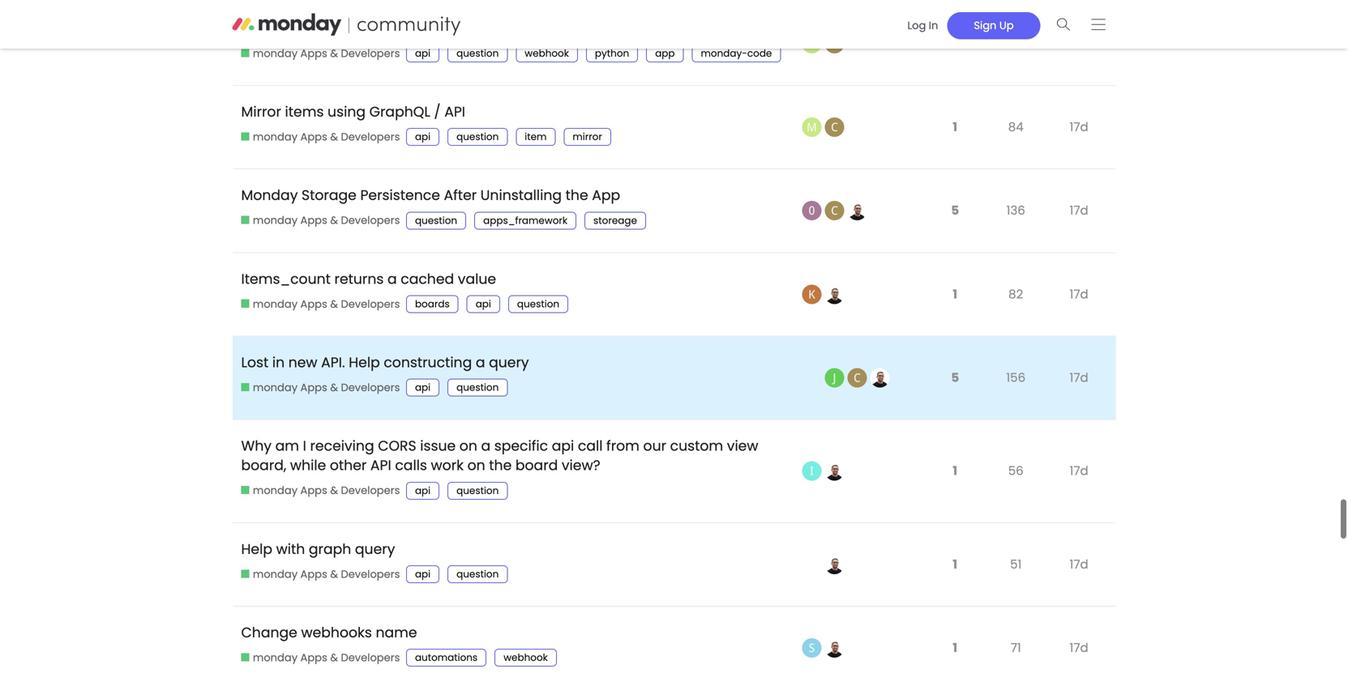 Task type: locate. For each thing, give the bounding box(es) containing it.
8 developers from the top
[[341, 629, 400, 644]]

developers down persistence
[[341, 191, 400, 206]]

help with graph query link
[[241, 506, 395, 550]]

5 & from the top
[[330, 359, 338, 373]]

apps down change webhooks name
[[300, 629, 327, 644]]

monday apps & developers down while
[[253, 462, 400, 477]]

the
[[566, 164, 588, 183], [489, 434, 512, 454]]

& down returns at the left top of the page
[[330, 275, 338, 290]]

monday apps & developers link down change webhooks name
[[241, 629, 400, 644]]

monday for change
[[253, 629, 298, 644]]

issue
[[420, 415, 456, 434]]

monday down monday
[[253, 191, 298, 206]]

boards link
[[406, 274, 459, 291]]

monday apps & developers link down items
[[241, 108, 400, 123]]

2 vertical spatial a
[[481, 415, 491, 434]]

tags list containing question
[[406, 190, 654, 208]]

4 monday apps & developers from the top
[[253, 275, 400, 290]]

navigation
[[893, 7, 1116, 42]]

on right work
[[468, 434, 485, 454]]

monday apps & developers down change webhooks name
[[253, 629, 400, 644]]

monday apps & developers
[[253, 24, 400, 39], [253, 108, 400, 122], [253, 191, 400, 206], [253, 275, 400, 290], [253, 359, 400, 373], [253, 462, 400, 477], [253, 629, 400, 644]]

api inside why am i receiving cors issue on a specific api call from our custom view board, while other api calls work on the board view?
[[370, 434, 391, 454]]

boards
[[415, 276, 450, 289]]

apps down items_count
[[300, 275, 327, 290]]

lost in new api. help constructing a query link
[[241, 319, 529, 363]]

3 tags list from the top
[[406, 190, 654, 208]]

api for cors's tags list
[[415, 462, 431, 476]]

monday apps & developers down returns at the left top of the page
[[253, 275, 400, 290]]

sign up button
[[947, 12, 1041, 39]]

& down graph
[[330, 546, 338, 560]]

2 tags list from the top
[[406, 106, 619, 124]]

webhooks
[[301, 602, 372, 621]]

6 apps from the top
[[300, 462, 327, 477]]

7 monday from the top
[[253, 546, 298, 560]]

monday down items_count
[[253, 275, 298, 290]]

0 vertical spatial api
[[445, 80, 465, 100]]

apps for items
[[300, 108, 327, 122]]

1 vertical spatial the
[[489, 434, 512, 454]]

api down cors
[[370, 434, 391, 454]]

0 vertical spatial help
[[349, 331, 380, 351]]

mirror items using graphql / api link
[[241, 68, 465, 112]]

why
[[241, 415, 272, 434]]

help
[[349, 331, 380, 351], [241, 518, 272, 537]]

monday apps & developers link down storage
[[241, 191, 400, 206]]

monday apps & developers link down graph
[[241, 546, 400, 560]]

lost
[[241, 331, 269, 351]]

monday down board,
[[253, 462, 298, 477]]

monday apps & developers down storage
[[253, 191, 400, 206]]

api link down value
[[467, 274, 500, 291]]

4 developers from the top
[[341, 275, 400, 290]]

change webhooks name link
[[241, 589, 417, 633]]

& down storage
[[330, 191, 338, 206]]

lost in new api. help constructing a query
[[241, 331, 529, 351]]

3 monday apps & developers link from the top
[[241, 191, 400, 206]]

1 monday apps & developers from the top
[[253, 24, 400, 39]]

view
[[727, 415, 759, 434]]

apps
[[300, 24, 327, 39], [300, 108, 327, 122], [300, 191, 327, 206], [300, 275, 327, 290], [300, 359, 327, 373], [300, 462, 327, 477], [300, 546, 327, 560], [300, 629, 327, 644]]

& up using
[[330, 24, 338, 39]]

while
[[290, 434, 326, 454]]

question link for constructing
[[448, 357, 508, 375]]

3 apps from the top
[[300, 191, 327, 206]]

4 monday from the top
[[253, 275, 298, 290]]

api link down constructing
[[406, 357, 440, 375]]

api inside why am i receiving cors issue on a specific api call from our custom view board, while other api calls work on the board view?
[[552, 415, 574, 434]]

/
[[434, 80, 441, 100]]

monday apps & developers link for items
[[241, 108, 400, 123]]

pawel lechocki - original poster image
[[803, 263, 822, 282]]

help with graph query monday apps & developers
[[241, 518, 400, 560]]

1 horizontal spatial help
[[349, 331, 380, 351]]

automations
[[415, 630, 478, 643]]

api down value
[[476, 276, 491, 289]]

question for issue
[[457, 462, 499, 476]]

a right constructing
[[476, 331, 485, 351]]

1 vertical spatial help
[[241, 518, 272, 537]]

api link for constructing
[[406, 357, 440, 375]]

monday apps & developers for am
[[253, 462, 400, 477]]

tags list containing boards
[[406, 274, 577, 291]]

in
[[272, 331, 285, 351]]

8 apps from the top
[[300, 629, 327, 644]]

tags list for uninstalling
[[406, 190, 654, 208]]

8 & from the top
[[330, 629, 338, 644]]

& down api.
[[330, 359, 338, 373]]

help left with
[[241, 518, 272, 537]]

monday down in
[[253, 359, 298, 373]]

developers down other
[[341, 462, 400, 477]]

shay butran - original poster image
[[803, 617, 822, 637]]

storeage link
[[585, 190, 646, 208]]

apps for storage
[[300, 191, 327, 206]]

api down graphql
[[415, 108, 431, 122]]

a inside the items_count returns a cached value link
[[388, 248, 397, 267]]

&
[[330, 24, 338, 39], [330, 108, 338, 122], [330, 191, 338, 206], [330, 275, 338, 290], [330, 359, 338, 373], [330, 462, 338, 477], [330, 546, 338, 560], [330, 629, 338, 644]]

developers down name
[[341, 629, 400, 644]]

help right api.
[[349, 331, 380, 351]]

using
[[328, 80, 366, 100]]

api link down / on the left of page
[[406, 106, 440, 124]]

monday down with
[[253, 546, 298, 560]]

api link for api
[[406, 106, 440, 124]]

developers up mirror items using graphql / api link
[[341, 24, 400, 39]]

3 & from the top
[[330, 191, 338, 206]]

6 tags list from the top
[[406, 460, 516, 478]]

call
[[578, 415, 603, 434]]

7 monday apps & developers link from the top
[[241, 546, 400, 560]]

5 monday from the top
[[253, 359, 298, 373]]

2 monday from the top
[[253, 108, 298, 122]]

5 tags list from the top
[[406, 357, 516, 375]]

0 vertical spatial query
[[489, 331, 529, 351]]

& for in
[[330, 359, 338, 373]]

monday down mirror
[[253, 108, 298, 122]]

graphql
[[369, 80, 430, 100]]

monday storage persistence after uninstalling the app
[[241, 164, 620, 183]]

& for storage
[[330, 191, 338, 206]]

6 developers from the top
[[341, 462, 400, 477]]

6 monday apps & developers from the top
[[253, 462, 400, 477]]

5 monday apps & developers link from the top
[[241, 359, 400, 374]]

log
[[908, 18, 926, 33]]

1 monday apps & developers link from the top
[[241, 24, 400, 39]]

2 monday apps & developers link from the top
[[241, 108, 400, 123]]

0 vertical spatial a
[[388, 248, 397, 267]]

graph
[[309, 518, 351, 537]]

query inside help with graph query monday apps & developers
[[355, 518, 395, 537]]

developers for persistence
[[341, 191, 400, 206]]

apps down graph
[[300, 546, 327, 560]]

4 apps from the top
[[300, 275, 327, 290]]

menu image
[[1092, 18, 1106, 30]]

& down webhooks
[[330, 629, 338, 644]]

apps for webhooks
[[300, 629, 327, 644]]

matias - most recent poster image
[[871, 347, 890, 366]]

monday apps & developers link up items
[[241, 24, 400, 39]]

17d link
[[1066, 1, 1093, 43]]

5 apps from the top
[[300, 359, 327, 373]]

4 monday apps & developers link from the top
[[241, 275, 400, 290]]

tags list
[[406, 23, 789, 41], [406, 106, 619, 124], [406, 190, 654, 208], [406, 274, 577, 291], [406, 357, 516, 375], [406, 460, 516, 478], [406, 628, 565, 646]]

monday apps & developers link down items_count
[[241, 275, 400, 290]]

tags list for value
[[406, 274, 577, 291]]

the left app
[[566, 164, 588, 183]]

api up graphql
[[415, 25, 431, 38]]

a right returns at the left top of the page
[[388, 248, 397, 267]]

monday apps & developers link for returns
[[241, 275, 400, 290]]

1 vertical spatial query
[[355, 518, 395, 537]]

0 horizontal spatial help
[[241, 518, 272, 537]]

items_count returns a cached value link
[[241, 235, 496, 279]]

monday apps & developers up using
[[253, 24, 400, 39]]

api right / on the left of page
[[445, 80, 465, 100]]

7 monday apps & developers from the top
[[253, 629, 400, 644]]

query
[[489, 331, 529, 351], [355, 518, 395, 537]]

& inside help with graph query monday apps & developers
[[330, 546, 338, 560]]

monday apps & developers link
[[241, 24, 400, 39], [241, 108, 400, 123], [241, 191, 400, 206], [241, 275, 400, 290], [241, 359, 400, 374], [241, 462, 400, 477], [241, 546, 400, 560], [241, 629, 400, 644]]

5 developers from the top
[[341, 359, 400, 373]]

1 monday from the top
[[253, 24, 298, 39]]

monday apps & developers link for am
[[241, 462, 400, 477]]

0 horizontal spatial query
[[355, 518, 395, 537]]

2 monday apps & developers from the top
[[253, 108, 400, 122]]

5 monday apps & developers from the top
[[253, 359, 400, 373]]

items_count
[[241, 248, 331, 267]]

& for webhooks
[[330, 629, 338, 644]]

1
[[953, 13, 958, 30]]

2 & from the top
[[330, 108, 338, 122]]

value
[[458, 248, 496, 267]]

cody - frequent poster image
[[848, 347, 867, 366]]

8 monday from the top
[[253, 629, 298, 644]]

4 & from the top
[[330, 275, 338, 290]]

question for api
[[457, 108, 499, 122]]

7 apps from the top
[[300, 546, 327, 560]]

monday apps & developers link down api.
[[241, 359, 400, 374]]

items
[[285, 80, 324, 100]]

developers down lost in new api. help constructing a query
[[341, 359, 400, 373]]

developers down items_count returns a cached value
[[341, 275, 400, 290]]

question
[[457, 25, 499, 38], [457, 108, 499, 122], [415, 192, 457, 205], [457, 359, 499, 373], [457, 462, 499, 476]]

1 & from the top
[[330, 24, 338, 39]]

2 apps from the top
[[300, 108, 327, 122]]

tags list for cors
[[406, 460, 516, 478]]

api
[[415, 25, 431, 38], [415, 108, 431, 122], [476, 276, 491, 289], [415, 359, 431, 373], [552, 415, 574, 434], [415, 462, 431, 476]]

api for seventh tags list from the bottom of the page
[[415, 25, 431, 38]]

apps inside help with graph query monday apps & developers
[[300, 546, 327, 560]]

uninstalling
[[481, 164, 562, 183]]

monday
[[253, 24, 298, 39], [253, 108, 298, 122], [253, 191, 298, 206], [253, 275, 298, 290], [253, 359, 298, 373], [253, 462, 298, 477], [253, 546, 298, 560], [253, 629, 298, 644]]

1 horizontal spatial the
[[566, 164, 588, 183]]

other
[[330, 434, 367, 454]]

6 & from the top
[[330, 462, 338, 477]]

apps down while
[[300, 462, 327, 477]]

17d
[[1070, 13, 1089, 30]]

monday apps & developers for webhooks
[[253, 629, 400, 644]]

on
[[460, 415, 477, 434], [468, 434, 485, 454]]

app
[[592, 164, 620, 183]]

apps down new
[[300, 359, 327, 373]]

1 vertical spatial a
[[476, 331, 485, 351]]

monday community forum image
[[232, 13, 492, 36]]

board
[[516, 434, 558, 454]]

change
[[241, 602, 297, 621]]

apps for returns
[[300, 275, 327, 290]]

8 monday apps & developers link from the top
[[241, 629, 400, 644]]

monday apps & developers link down while
[[241, 462, 400, 477]]

3 monday apps & developers from the top
[[253, 191, 400, 206]]

api for help tags list
[[415, 359, 431, 373]]

question link
[[448, 23, 508, 41], [448, 106, 508, 124], [406, 190, 466, 208], [448, 357, 508, 375], [448, 460, 508, 478]]

3 developers from the top
[[341, 191, 400, 206]]

mirror items using graphql / api
[[241, 80, 465, 100]]

api down constructing
[[415, 359, 431, 373]]

apps up items
[[300, 24, 327, 39]]

developers
[[341, 24, 400, 39], [341, 108, 400, 122], [341, 191, 400, 206], [341, 275, 400, 290], [341, 359, 400, 373], [341, 462, 400, 477], [341, 546, 400, 560], [341, 629, 400, 644]]

a
[[388, 248, 397, 267], [476, 331, 485, 351], [481, 415, 491, 434]]

0 horizontal spatial api
[[370, 434, 391, 454]]

0 horizontal spatial the
[[489, 434, 512, 454]]

7 developers from the top
[[341, 546, 400, 560]]

custom
[[670, 415, 723, 434]]

7 & from the top
[[330, 546, 338, 560]]

api link down calls
[[406, 460, 440, 478]]

& down using
[[330, 108, 338, 122]]

automations link
[[406, 628, 487, 646]]

items_count returns a cached value
[[241, 248, 496, 267]]

1 horizontal spatial api
[[445, 80, 465, 100]]

api up view?
[[552, 415, 574, 434]]

& down other
[[330, 462, 338, 477]]

monday apps & developers link for in
[[241, 359, 400, 374]]

monday up mirror
[[253, 24, 298, 39]]

1 vertical spatial api
[[370, 434, 391, 454]]

3 monday from the top
[[253, 191, 298, 206]]

monday for items_count
[[253, 275, 298, 290]]

6 monday apps & developers link from the top
[[241, 462, 400, 477]]

monday apps & developers down using
[[253, 108, 400, 122]]

developers down mirror items using graphql / api
[[341, 108, 400, 122]]

api link
[[406, 23, 440, 41], [406, 106, 440, 124], [467, 274, 500, 291], [406, 357, 440, 375], [406, 460, 440, 478]]

7 tags list from the top
[[406, 628, 565, 646]]

apps down items
[[300, 108, 327, 122]]

returns
[[334, 248, 384, 267]]

monday apps & developers for storage
[[253, 191, 400, 206]]

the down the specific
[[489, 434, 512, 454]]

monday apps & developers down api.
[[253, 359, 400, 373]]

api
[[445, 80, 465, 100], [370, 434, 391, 454]]

api down calls
[[415, 462, 431, 476]]

a left the specific
[[481, 415, 491, 434]]

6 monday from the top
[[253, 462, 298, 477]]

joseph laux - frequent poster image
[[825, 347, 845, 366]]

4 tags list from the top
[[406, 274, 577, 291]]

developers down graph
[[341, 546, 400, 560]]

apps down storage
[[300, 191, 327, 206]]

monday down change
[[253, 629, 298, 644]]

2 developers from the top
[[341, 108, 400, 122]]



Task type: vqa. For each thing, say whether or not it's contained in the screenshot.
resources
no



Task type: describe. For each thing, give the bounding box(es) containing it.
api link up / on the left of page
[[406, 23, 440, 41]]

with
[[276, 518, 305, 537]]

new
[[288, 331, 318, 351]]

why am i receiving cors issue on a specific api call from our custom view board, while other api calls work on the board view?
[[241, 415, 759, 454]]

monday for monday
[[253, 191, 298, 206]]

storeage
[[594, 192, 637, 205]]

why am i receiving cors issue on a specific api call from our custom view board, while other api calls work on the board view? link
[[241, 403, 759, 466]]

receiving
[[310, 415, 374, 434]]

monday storage persistence after uninstalling the app link
[[241, 152, 620, 196]]

specific
[[494, 415, 548, 434]]

persistence
[[360, 164, 440, 183]]

i
[[303, 415, 306, 434]]

sign up
[[974, 18, 1014, 33]]

cors
[[378, 415, 417, 434]]

1 apps from the top
[[300, 24, 327, 39]]

apps for am
[[300, 462, 327, 477]]

developers for new
[[341, 359, 400, 373]]

am
[[275, 415, 299, 434]]

api link for issue
[[406, 460, 440, 478]]

apps_framework
[[483, 192, 568, 205]]

the inside why am i receiving cors issue on a specific api call from our custom view board, while other api calls work on the board view?
[[489, 434, 512, 454]]

in
[[929, 18, 938, 33]]

developers for using
[[341, 108, 400, 122]]

search image
[[1057, 18, 1071, 30]]

monday apps & developers link for webhooks
[[241, 629, 400, 644]]

1 horizontal spatial query
[[489, 331, 529, 351]]

monday for why
[[253, 462, 298, 477]]

log in
[[908, 18, 938, 33]]

on up work
[[460, 415, 477, 434]]

1 developers from the top
[[341, 24, 400, 39]]

after
[[444, 164, 477, 183]]

storage
[[302, 164, 357, 183]]

name
[[376, 602, 417, 621]]

from
[[607, 415, 640, 434]]

cached
[[401, 248, 454, 267]]

constructing
[[384, 331, 472, 351]]

a inside why am i receiving cors issue on a specific api call from our custom view board, while other api calls work on the board view?
[[481, 415, 491, 434]]

api.
[[321, 331, 345, 351]]

help inside help with graph query monday apps & developers
[[241, 518, 272, 537]]

developers for i
[[341, 462, 400, 477]]

monday inside help with graph query monday apps & developers
[[253, 546, 298, 560]]

monday apps & developers for items
[[253, 108, 400, 122]]

apps for in
[[300, 359, 327, 373]]

tags list for /
[[406, 106, 619, 124]]

& for items
[[330, 108, 338, 122]]

our
[[643, 415, 667, 434]]

question link for issue
[[448, 460, 508, 478]]

& for returns
[[330, 275, 338, 290]]

tags list containing automations
[[406, 628, 565, 646]]

developers for a
[[341, 275, 400, 290]]

monday
[[241, 164, 298, 183]]

board,
[[241, 434, 287, 454]]

tags list for help
[[406, 357, 516, 375]]

up
[[1000, 18, 1014, 33]]

question link for api
[[448, 106, 508, 124]]

question for constructing
[[457, 359, 499, 373]]

& for am
[[330, 462, 338, 477]]

1 button
[[949, 4, 962, 40]]

calls
[[395, 434, 427, 454]]

mirror
[[241, 80, 281, 100]]

monday for lost
[[253, 359, 298, 373]]

monday apps & developers link for storage
[[241, 191, 400, 206]]

monday apps & developers for returns
[[253, 275, 400, 290]]

navigation containing log in
[[893, 7, 1116, 42]]

monday apps & developers for in
[[253, 359, 400, 373]]

view?
[[562, 434, 601, 454]]

log in button
[[899, 12, 947, 39]]

change webhooks name
[[241, 602, 417, 621]]

sign
[[974, 18, 997, 33]]

0 vertical spatial the
[[566, 164, 588, 183]]

work
[[431, 434, 464, 454]]

developers inside help with graph query monday apps & developers
[[341, 546, 400, 560]]

monday for mirror
[[253, 108, 298, 122]]

77
[[1010, 13, 1023, 30]]

developers for name
[[341, 629, 400, 644]]

1 tags list from the top
[[406, 23, 789, 41]]

a inside lost in new api. help constructing a query link
[[476, 331, 485, 351]]

api for tags list for /
[[415, 108, 431, 122]]

apps_framework link
[[474, 190, 577, 208]]



